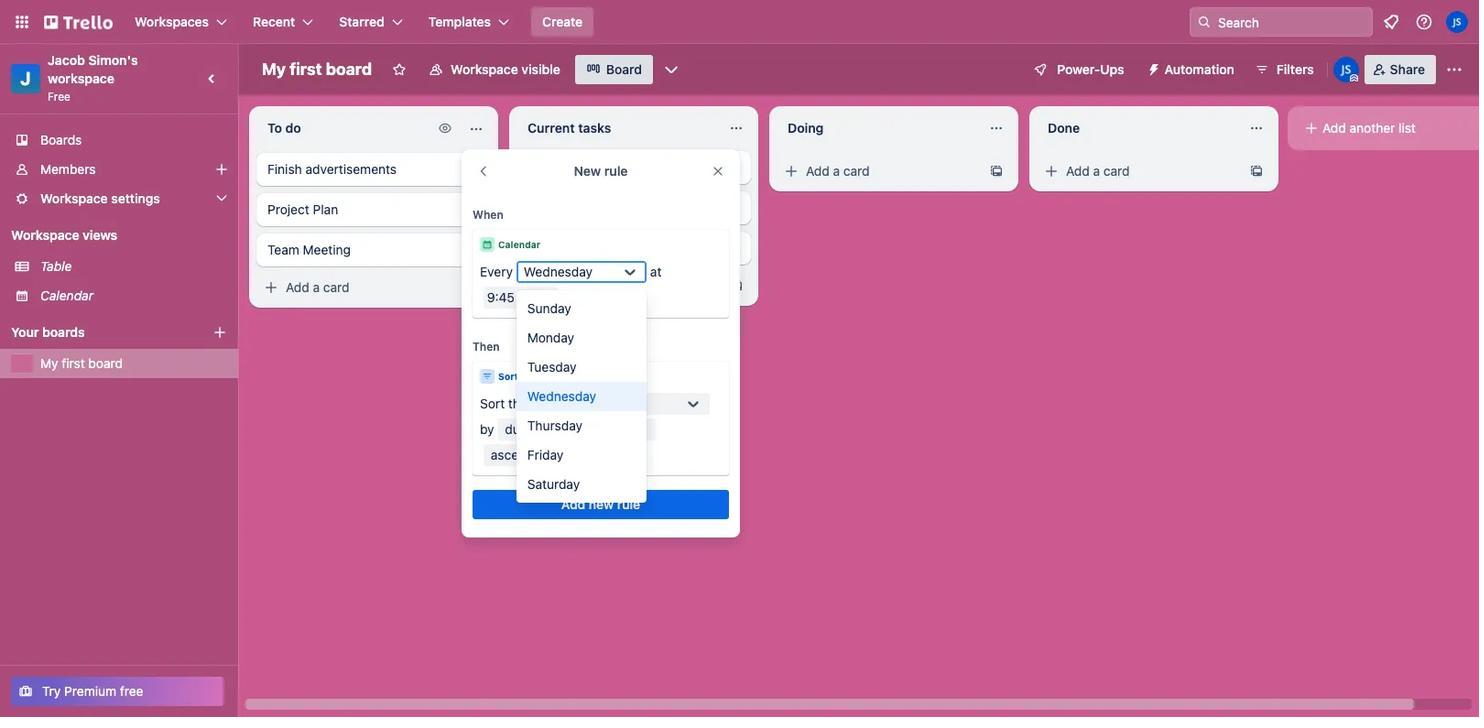 Task type: locate. For each thing, give the bounding box(es) containing it.
plan
[[313, 202, 338, 217]]

try premium free
[[42, 684, 143, 699]]

sm image inside add another list link
[[1303, 119, 1321, 137]]

0 horizontal spatial create from template… image
[[469, 280, 484, 295]]

finish left new on the top left
[[528, 159, 562, 175]]

create
[[542, 14, 583, 29]]

team meeting down project plan
[[268, 242, 351, 257]]

first
[[290, 60, 322, 79], [62, 355, 85, 371]]

list right "the"
[[531, 396, 548, 411]]

automation
[[1165, 61, 1235, 77]]

workspace inside 'button'
[[451, 61, 518, 77]]

1 horizontal spatial finish advertisements link
[[517, 151, 751, 184]]

project
[[268, 202, 309, 217]]

my first board down the recent dropdown button
[[262, 60, 372, 79]]

by
[[480, 421, 494, 437]]

sort left "the"
[[480, 396, 505, 411]]

board down starred
[[326, 60, 372, 79]]

0 horizontal spatial meeting
[[303, 242, 351, 257]]

automation button
[[1139, 55, 1246, 84]]

a for to do text field's create from template… icon
[[313, 279, 320, 295]]

0 horizontal spatial sm image
[[262, 279, 280, 297]]

card left at
[[584, 278, 610, 293]]

due
[[505, 421, 528, 437]]

0 vertical spatial rule
[[604, 163, 628, 179]]

create from template… image
[[1250, 164, 1264, 179]]

add a card link down done text field
[[1037, 159, 1242, 184]]

wednesday up thursday
[[527, 388, 596, 404]]

sm image
[[1139, 55, 1165, 81], [436, 119, 454, 137], [1303, 119, 1321, 137], [782, 162, 801, 180]]

team meeting link down new rule
[[517, 232, 751, 265]]

calendar up the every
[[498, 239, 541, 250]]

rule right new on the top left
[[604, 163, 628, 179]]

advertisements
[[566, 159, 657, 175], [306, 161, 397, 177]]

add a card for create from template… icon corresponding to current tasks text field
[[546, 278, 610, 293]]

1 vertical spatial list
[[531, 396, 548, 411]]

2 vertical spatial workspace
[[11, 227, 79, 243]]

1 horizontal spatial team
[[528, 240, 560, 256]]

workspace inside dropdown button
[[40, 191, 108, 206]]

add down project plan
[[286, 279, 309, 295]]

rule right the new
[[617, 497, 641, 512]]

0 horizontal spatial team meeting
[[268, 242, 351, 257]]

list right another
[[1399, 120, 1416, 136]]

advertisements down to do text field
[[306, 161, 397, 177]]

team meeting link
[[517, 232, 751, 265], [257, 234, 491, 267]]

add a card link for to do text field's create from template… icon
[[257, 275, 462, 301]]

ups
[[1101, 61, 1125, 77]]

jacob simon (jacobsimon16) image
[[1447, 11, 1469, 33], [1334, 57, 1359, 82]]

another
[[1350, 120, 1396, 136]]

1 vertical spatial jacob simon (jacobsimon16) image
[[1334, 57, 1359, 82]]

finish up project
[[268, 161, 302, 177]]

card
[[844, 163, 870, 179], [1104, 163, 1130, 179], [584, 278, 610, 293], [323, 279, 350, 295]]

sm image
[[1043, 162, 1061, 180], [522, 277, 541, 295], [262, 279, 280, 297]]

first down the boards
[[62, 355, 85, 371]]

1 vertical spatial board
[[88, 355, 123, 371]]

add a card link down project plan link
[[257, 275, 462, 301]]

team meeting link for to do text field's create from template… icon
[[257, 234, 491, 267]]

add a card for create from template… image
[[1066, 163, 1130, 179]]

add another list
[[1323, 120, 1416, 136]]

card down doing text field
[[844, 163, 870, 179]]

team
[[528, 240, 560, 256], [268, 242, 299, 257]]

first down the recent dropdown button
[[290, 60, 322, 79]]

0 vertical spatial my
[[262, 60, 286, 79]]

add down done text field
[[1066, 163, 1090, 179]]

1 vertical spatial calendar
[[40, 288, 93, 303]]

my down your boards
[[40, 355, 58, 371]]

new
[[574, 163, 601, 179]]

0 horizontal spatial finish
[[268, 161, 302, 177]]

j link
[[11, 64, 40, 93]]

finish advertisements
[[528, 159, 657, 175], [268, 161, 397, 177]]

sort
[[498, 371, 519, 382], [480, 396, 505, 411]]

0 horizontal spatial my first board
[[40, 355, 123, 371]]

finish advertisements link
[[517, 151, 751, 184], [257, 153, 491, 186]]

a up monday at the left
[[573, 278, 580, 293]]

calendar
[[498, 239, 541, 250], [40, 288, 93, 303]]

create from template… image for current tasks text field
[[729, 279, 744, 293]]

workspace down members
[[40, 191, 108, 206]]

0 vertical spatial my first board
[[262, 60, 372, 79]]

jacob simon's workspace free
[[48, 52, 141, 104]]

a down done text field
[[1094, 163, 1101, 179]]

add a card link for create from template… image
[[1037, 159, 1242, 184]]

list for sort the list
[[531, 396, 548, 411]]

1 horizontal spatial board
[[326, 60, 372, 79]]

meeting down plan
[[303, 242, 351, 257]]

primary element
[[0, 0, 1480, 44]]

add a card up sunday
[[546, 278, 610, 293]]

sort the list
[[480, 396, 548, 411]]

1 vertical spatial rule
[[617, 497, 641, 512]]

workspaces button
[[124, 7, 238, 37]]

advertisements for current tasks text field
[[566, 159, 657, 175]]

0 vertical spatial calendar
[[498, 239, 541, 250]]

finish advertisements up plan
[[268, 161, 397, 177]]

card for create from template… icon to the right add a card "link"
[[844, 163, 870, 179]]

meeting for sm icon associated with the team meeting link corresponding to create from template… icon corresponding to current tasks text field
[[563, 240, 611, 256]]

1 horizontal spatial first
[[290, 60, 322, 79]]

new
[[589, 497, 614, 512]]

add a card link down doing text field
[[777, 159, 982, 184]]

1 horizontal spatial sm image
[[522, 277, 541, 295]]

back to home image
[[44, 7, 113, 37]]

1 horizontal spatial finish
[[528, 159, 562, 175]]

0 horizontal spatial first
[[62, 355, 85, 371]]

1 vertical spatial sort
[[480, 396, 505, 411]]

meeting
[[563, 240, 611, 256], [303, 242, 351, 257]]

rule
[[604, 163, 628, 179], [617, 497, 641, 512]]

workspaces
[[135, 14, 209, 29]]

add board image
[[213, 325, 227, 340]]

add a card link
[[777, 159, 982, 184], [1037, 159, 1242, 184], [517, 273, 722, 299], [257, 275, 462, 301]]

1 horizontal spatial team meeting
[[528, 240, 611, 256]]

0 vertical spatial board
[[326, 60, 372, 79]]

add a card link up sunday
[[517, 273, 722, 299]]

team meeting link for create from template… icon corresponding to current tasks text field
[[517, 232, 751, 265]]

add up sunday
[[546, 278, 570, 293]]

workspace visible button
[[418, 55, 572, 84]]

calendar down table
[[40, 288, 93, 303]]

team down project
[[268, 242, 299, 257]]

0 horizontal spatial advertisements
[[306, 161, 397, 177]]

finish advertisements link up project plan link
[[257, 153, 491, 186]]

1 horizontal spatial my first board
[[262, 60, 372, 79]]

j
[[20, 68, 31, 89]]

team meeting
[[528, 240, 611, 256], [268, 242, 351, 257]]

jacob simon (jacobsimon16) image right filters
[[1334, 57, 1359, 82]]

add for create from template… icon to the right
[[806, 163, 830, 179]]

0 vertical spatial sort
[[498, 371, 519, 382]]

Done text field
[[1037, 114, 1239, 143]]

card for to do text field's create from template… icon add a card "link"
[[323, 279, 350, 295]]

your boards with 1 items element
[[11, 322, 185, 344]]

my first board
[[262, 60, 372, 79], [40, 355, 123, 371]]

a for create from template… icon corresponding to current tasks text field
[[573, 278, 580, 293]]

workspace for workspace settings
[[40, 191, 108, 206]]

wednesday up sunday
[[524, 264, 593, 279]]

workspace down the templates popup button
[[451, 61, 518, 77]]

None text field
[[484, 287, 559, 309]]

finish advertisements for the finish advertisements "link" related to to do text field
[[268, 161, 397, 177]]

tuesday
[[527, 359, 577, 375]]

0 horizontal spatial team
[[268, 242, 299, 257]]

1 horizontal spatial create from template… image
[[729, 279, 744, 293]]

1 horizontal spatial team meeting link
[[517, 232, 751, 265]]

workspace up table
[[11, 227, 79, 243]]

sort up sort the list
[[498, 371, 519, 382]]

card down done text field
[[1104, 163, 1130, 179]]

card down plan
[[323, 279, 350, 295]]

star or unstar board image
[[392, 62, 407, 77]]

finish for the finish advertisements "link" related to to do text field
[[268, 161, 302, 177]]

team meeting up sunday
[[528, 240, 611, 256]]

a down plan
[[313, 279, 320, 295]]

0 vertical spatial workspace
[[451, 61, 518, 77]]

list
[[1399, 120, 1416, 136], [531, 396, 548, 411]]

1 horizontal spatial advertisements
[[566, 159, 657, 175]]

0 horizontal spatial list
[[531, 396, 548, 411]]

sunday
[[527, 301, 571, 316]]

workspace
[[451, 61, 518, 77], [40, 191, 108, 206], [11, 227, 79, 243]]

1 horizontal spatial list
[[1399, 120, 1416, 136]]

power-ups
[[1058, 61, 1125, 77]]

thursday
[[527, 418, 583, 433]]

create from template… image for to do text field
[[469, 280, 484, 295]]

team up sunday
[[528, 240, 560, 256]]

calendar link
[[40, 287, 227, 305]]

a down doing text field
[[833, 163, 840, 179]]

finish advertisements link for to do text field
[[257, 153, 491, 186]]

board
[[326, 60, 372, 79], [88, 355, 123, 371]]

0 horizontal spatial jacob simon (jacobsimon16) image
[[1334, 57, 1359, 82]]

finish advertisements link for current tasks text field
[[517, 151, 751, 184]]

1 horizontal spatial my
[[262, 60, 286, 79]]

team meeting link down project plan link
[[257, 234, 491, 267]]

1 horizontal spatial meeting
[[563, 240, 611, 256]]

0 vertical spatial jacob simon (jacobsimon16) image
[[1447, 11, 1469, 33]]

jacob simon (jacobsimon16) image right open information menu image
[[1447, 11, 1469, 33]]

settings
[[111, 191, 160, 206]]

add a card
[[806, 163, 870, 179], [1066, 163, 1130, 179], [546, 278, 610, 293], [286, 279, 350, 295]]

your boards
[[11, 324, 85, 340]]

share button
[[1365, 55, 1437, 84]]

recent button
[[242, 7, 325, 37]]

board down your boards with 1 items element
[[88, 355, 123, 371]]

add a card down doing text field
[[806, 163, 870, 179]]

finish advertisements down current tasks text field
[[528, 159, 657, 175]]

a
[[833, 163, 840, 179], [1094, 163, 1101, 179], [573, 278, 580, 293], [313, 279, 320, 295]]

add
[[1323, 120, 1347, 136], [806, 163, 830, 179], [1066, 163, 1090, 179], [546, 278, 570, 293], [286, 279, 309, 295], [561, 497, 586, 512]]

power-
[[1058, 61, 1101, 77]]

wednesday
[[524, 264, 593, 279], [527, 388, 596, 404]]

table
[[40, 258, 72, 274]]

0 horizontal spatial finish advertisements link
[[257, 153, 491, 186]]

due date
[[505, 421, 557, 437]]

0 vertical spatial first
[[290, 60, 322, 79]]

0 horizontal spatial team meeting link
[[257, 234, 491, 267]]

my down the recent
[[262, 60, 286, 79]]

add down doing text field
[[806, 163, 830, 179]]

finish advertisements link down current tasks text field
[[517, 151, 751, 184]]

add left the new
[[561, 497, 586, 512]]

0 horizontal spatial finish advertisements
[[268, 161, 397, 177]]

0 vertical spatial list
[[1399, 120, 1416, 136]]

create from template… image
[[990, 164, 1004, 179], [729, 279, 744, 293], [469, 280, 484, 295]]

meeting up sunday
[[563, 240, 611, 256]]

1 vertical spatial workspace
[[40, 191, 108, 206]]

add a card down plan
[[286, 279, 350, 295]]

try premium free button
[[11, 677, 224, 706]]

my
[[262, 60, 286, 79], [40, 355, 58, 371]]

my first board down your boards with 1 items element
[[40, 355, 123, 371]]

1 horizontal spatial finish advertisements
[[528, 159, 657, 175]]

visible
[[522, 61, 561, 77]]

0 horizontal spatial my
[[40, 355, 58, 371]]

Doing text field
[[777, 114, 979, 143]]

add a card down done text field
[[1066, 163, 1130, 179]]

advertisements down current tasks text field
[[566, 159, 657, 175]]

meeting for sm icon corresponding to the team meeting link corresponding to to do text field's create from template… icon
[[303, 242, 351, 257]]

1 vertical spatial first
[[62, 355, 85, 371]]



Task type: vqa. For each thing, say whether or not it's contained in the screenshot.
Current Tasks text box's The Meeting
yes



Task type: describe. For each thing, give the bounding box(es) containing it.
project plan
[[268, 202, 338, 217]]

templates button
[[418, 7, 520, 37]]

ascending
[[491, 447, 552, 463]]

Board name text field
[[253, 55, 381, 84]]

to do
[[559, 396, 592, 411]]

1 vertical spatial my first board
[[40, 355, 123, 371]]

project plan link
[[257, 193, 491, 226]]

jacob simon's workspace link
[[48, 52, 141, 86]]

0 horizontal spatial board
[[88, 355, 123, 371]]

this member is an admin of this board. image
[[1350, 74, 1358, 82]]

jacob
[[48, 52, 85, 68]]

Search field
[[1212, 8, 1373, 36]]

finish advertisements for the finish advertisements "link" related to current tasks text field
[[528, 159, 657, 175]]

1 horizontal spatial jacob simon (jacobsimon16) image
[[1447, 11, 1469, 33]]

show menu image
[[1446, 60, 1464, 79]]

a for create from template… image
[[1094, 163, 1101, 179]]

when
[[473, 208, 504, 222]]

members
[[40, 161, 96, 177]]

team for sm icon associated with the team meeting link corresponding to create from template… icon corresponding to current tasks text field
[[528, 240, 560, 256]]

2 horizontal spatial sm image
[[1043, 162, 1061, 180]]

free
[[120, 684, 143, 699]]

add for to do text field's create from template… icon
[[286, 279, 309, 295]]

customize views image
[[662, 60, 681, 79]]

board
[[606, 61, 642, 77]]

boards link
[[0, 126, 238, 155]]

create button
[[531, 7, 594, 37]]

filters button
[[1250, 55, 1320, 84]]

Current tasks text field
[[517, 114, 718, 143]]

workspace navigation collapse icon image
[[200, 66, 225, 92]]

team for sm icon corresponding to the team meeting link corresponding to to do text field's create from template… icon
[[268, 242, 299, 257]]

table link
[[40, 257, 227, 276]]

team meeting for sm icon associated with the team meeting link corresponding to create from template… icon corresponding to current tasks text field
[[528, 240, 611, 256]]

your
[[11, 324, 39, 340]]

date
[[531, 421, 557, 437]]

advertisements for to do text field
[[306, 161, 397, 177]]

sort for sort the list
[[480, 396, 505, 411]]

do
[[577, 396, 592, 411]]

2 horizontal spatial create from template… image
[[990, 164, 1004, 179]]

my first board inside board name text field
[[262, 60, 372, 79]]

To do text field
[[257, 114, 429, 143]]

try
[[42, 684, 61, 699]]

add left another
[[1323, 120, 1347, 136]]

sm image for the team meeting link corresponding to create from template… icon corresponding to current tasks text field
[[522, 277, 541, 295]]

workspace settings button
[[0, 184, 238, 213]]

members link
[[0, 155, 238, 184]]

finish for the finish advertisements "link" related to current tasks text field
[[528, 159, 562, 175]]

open information menu image
[[1416, 13, 1434, 31]]

workspace settings
[[40, 191, 160, 206]]

add a card for create from template… icon to the right
[[806, 163, 870, 179]]

board inside text field
[[326, 60, 372, 79]]

0 notifications image
[[1381, 11, 1403, 33]]

power-ups button
[[1021, 55, 1136, 84]]

a for create from template… icon to the right
[[833, 163, 840, 179]]

sm image for the team meeting link corresponding to to do text field's create from template… icon
[[262, 279, 280, 297]]

card for create from template… image add a card "link"
[[1104, 163, 1130, 179]]

add a card link for create from template… icon corresponding to current tasks text field
[[517, 273, 722, 299]]

workspace for workspace visible
[[451, 61, 518, 77]]

add for create from template… icon corresponding to current tasks text field
[[546, 278, 570, 293]]

then
[[473, 340, 500, 354]]

my inside board name text field
[[262, 60, 286, 79]]

workspace
[[48, 71, 115, 86]]

my first board link
[[40, 355, 227, 373]]

sm image inside automation button
[[1139, 55, 1165, 81]]

starred
[[339, 14, 385, 29]]

list for add another list
[[1399, 120, 1416, 136]]

1 horizontal spatial calendar
[[498, 239, 541, 250]]

sort for sort
[[498, 371, 519, 382]]

search image
[[1198, 15, 1212, 29]]

to
[[559, 396, 573, 411]]

0 horizontal spatial calendar
[[40, 288, 93, 303]]

views
[[83, 227, 117, 243]]

boards
[[40, 132, 82, 148]]

premium
[[64, 684, 117, 699]]

add new rule
[[561, 497, 641, 512]]

recent
[[253, 14, 295, 29]]

team meeting for sm icon corresponding to the team meeting link corresponding to to do text field's create from template… icon
[[268, 242, 351, 257]]

share
[[1391, 61, 1426, 77]]

at
[[650, 264, 662, 279]]

saturday
[[527, 476, 580, 492]]

friday
[[527, 447, 564, 463]]

every
[[480, 264, 513, 279]]

templates
[[429, 14, 491, 29]]

filters
[[1277, 61, 1315, 77]]

new rule
[[574, 163, 628, 179]]

workspace views
[[11, 227, 117, 243]]

add new rule button
[[473, 490, 729, 520]]

rule inside 'button'
[[617, 497, 641, 512]]

board link
[[575, 55, 653, 84]]

0 vertical spatial wednesday
[[524, 264, 593, 279]]

simon's
[[88, 52, 138, 68]]

boards
[[42, 324, 85, 340]]

add inside 'button'
[[561, 497, 586, 512]]

workspace visible
[[451, 61, 561, 77]]

starred button
[[328, 7, 414, 37]]

free
[[48, 90, 71, 104]]

first inside board name text field
[[290, 60, 322, 79]]

monday
[[527, 330, 575, 345]]

add another list link
[[1296, 114, 1480, 143]]

1 vertical spatial my
[[40, 355, 58, 371]]

add a card link for create from template… icon to the right
[[777, 159, 982, 184]]

1 vertical spatial wednesday
[[527, 388, 596, 404]]

the
[[508, 396, 528, 411]]

workspace for workspace views
[[11, 227, 79, 243]]

add a card for to do text field's create from template… icon
[[286, 279, 350, 295]]

card for add a card "link" associated with create from template… icon corresponding to current tasks text field
[[584, 278, 610, 293]]

add for create from template… image
[[1066, 163, 1090, 179]]



